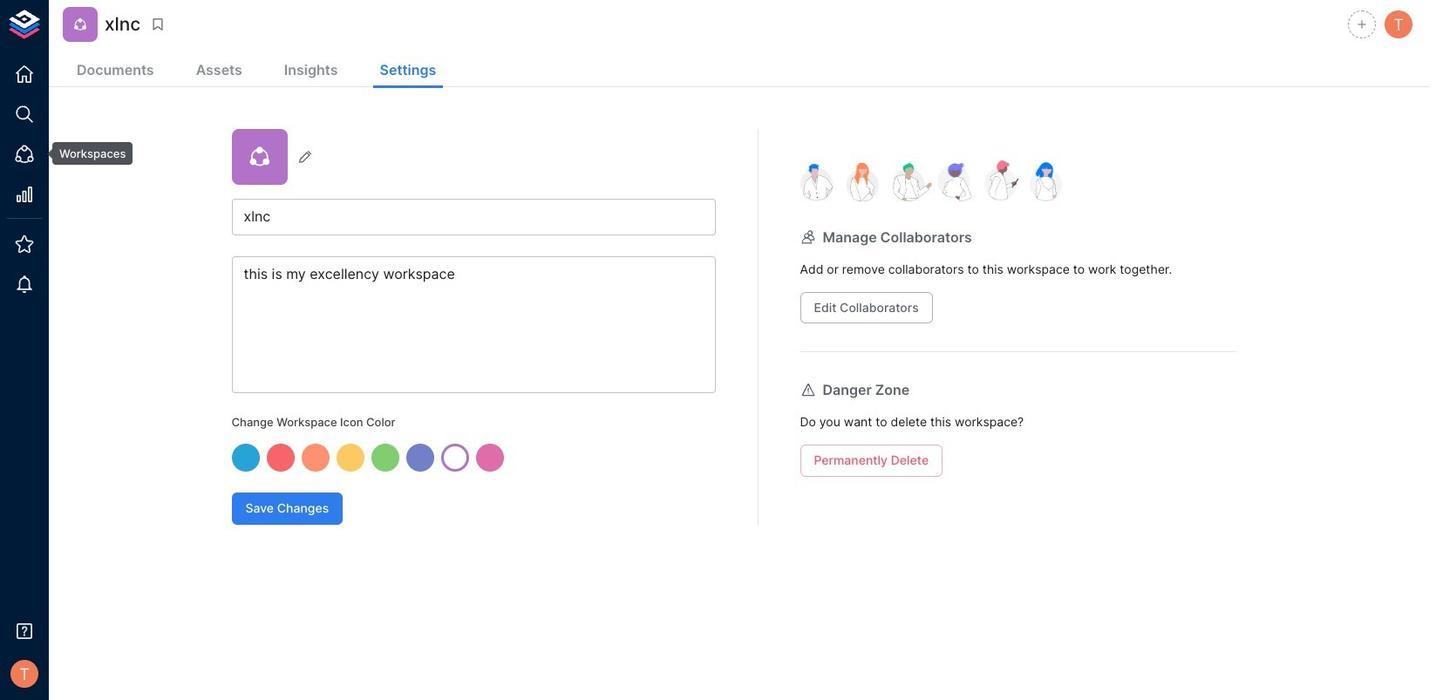 Task type: locate. For each thing, give the bounding box(es) containing it.
tooltip
[[40, 142, 133, 165]]

bookmark image
[[150, 17, 166, 32]]



Task type: describe. For each thing, give the bounding box(es) containing it.
Workspace notes are visible to all members and guests. text field
[[232, 256, 716, 393]]

Workspace Name text field
[[232, 199, 716, 236]]



Task type: vqa. For each thing, say whether or not it's contained in the screenshot.
Workspace Name TEXT BOX
yes



